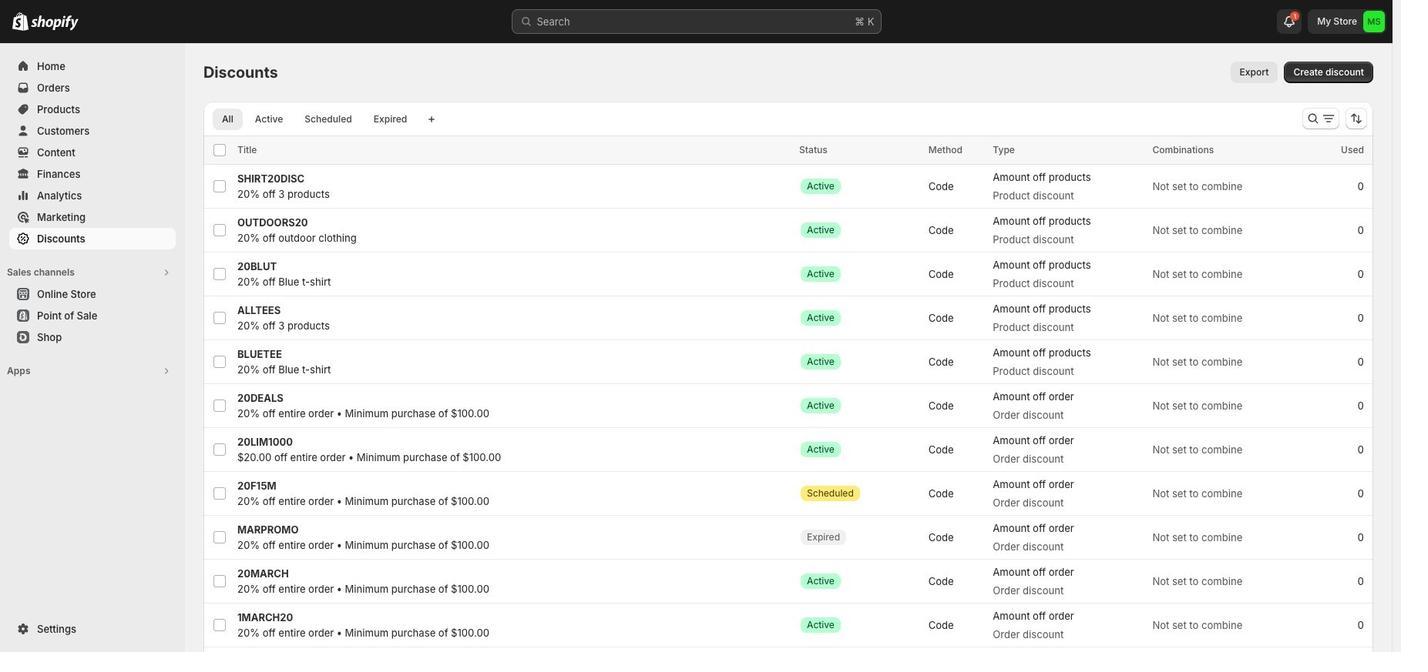 Task type: describe. For each thing, give the bounding box(es) containing it.
shopify image
[[31, 15, 79, 31]]



Task type: locate. For each thing, give the bounding box(es) containing it.
shopify image
[[12, 12, 29, 31]]

my store image
[[1364, 11, 1385, 32]]

tab list
[[210, 108, 420, 130]]



